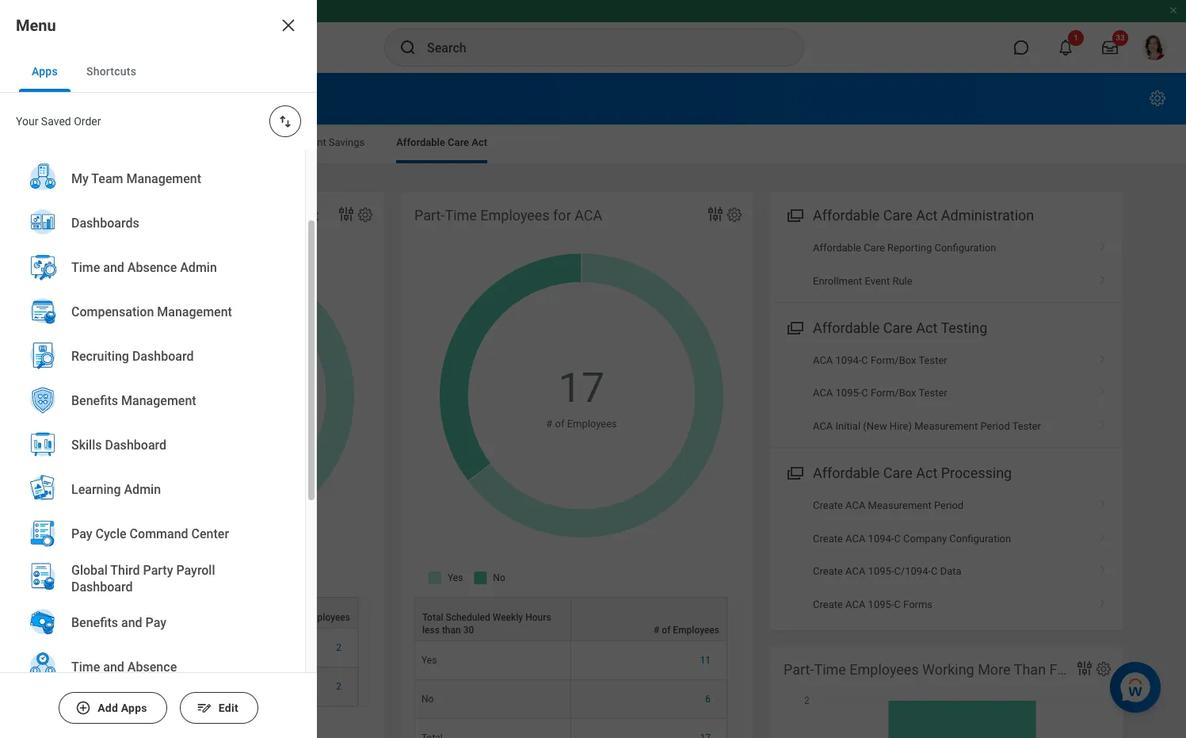 Task type: vqa. For each thing, say whether or not it's contained in the screenshot.
pay cycle command center link
yes



Task type: locate. For each thing, give the bounding box(es) containing it.
absence
[[128, 260, 177, 275], [128, 660, 177, 675]]

and right in at the bottom left of the page
[[121, 615, 142, 630]]

1 vertical spatial 1094-
[[869, 533, 895, 544]]

benefits management down shortcuts
[[32, 87, 220, 109]]

create for create aca measurement period
[[813, 500, 843, 512]]

part-time employees working more than federal full-time standard element
[[770, 646, 1187, 738]]

17 button
[[559, 361, 607, 416]]

1 vertical spatial benefits management
[[71, 393, 196, 409]]

of for part-time employees for aca
[[662, 625, 671, 636]]

chevron right image for aca 1095-c form/box tester
[[1093, 382, 1114, 398]]

1 chevron right image from the top
[[1093, 382, 1114, 398]]

1 vertical spatial 2 button
[[336, 680, 344, 693]]

17 # of employees
[[546, 364, 617, 430]]

and for time and absence admin
[[103, 260, 124, 275]]

total up less
[[423, 612, 444, 623]]

part-time employees for aca element
[[400, 192, 754, 738]]

period up processing
[[981, 420, 1011, 432]]

hire)
[[890, 420, 912, 432]]

4 chevron right image from the top
[[1093, 527, 1114, 543]]

skills dashboard
[[71, 438, 167, 453]]

2 menu group image from the top
[[784, 316, 805, 338]]

1 vertical spatial configuration
[[950, 533, 1012, 544]]

1 create from the top
[[813, 500, 843, 512]]

1 vertical spatial absence
[[128, 660, 177, 675]]

create
[[813, 500, 843, 512], [813, 533, 843, 544], [813, 565, 843, 577], [813, 598, 843, 610]]

party
[[143, 563, 173, 578]]

time down dashboards
[[71, 260, 100, 275]]

benefits management down recruiting dashboard
[[71, 393, 196, 409]]

0 vertical spatial tab list
[[0, 51, 317, 93]]

act for affordable care act
[[472, 136, 488, 148]]

aca qualified employees enrollment count element
[[32, 192, 384, 738]]

apps down menu
[[32, 65, 58, 78]]

2 vertical spatial benefits
[[71, 615, 118, 630]]

enrollment
[[210, 207, 278, 224], [813, 275, 863, 287]]

1 vertical spatial chevron right image
[[1093, 269, 1114, 285]]

0 vertical spatial apps
[[32, 65, 58, 78]]

aca up create aca 1095-c/1094-c data on the right bottom of the page
[[846, 533, 866, 544]]

11 button
[[700, 654, 713, 667]]

1 menu group image from the top
[[784, 204, 805, 225]]

0 vertical spatial and
[[103, 260, 124, 275]]

configuration up data
[[950, 533, 1012, 544]]

testing
[[941, 319, 988, 336]]

2 horizontal spatial of
[[662, 625, 671, 636]]

1 horizontal spatial apps
[[121, 702, 147, 714]]

2 form/box from the top
[[871, 387, 917, 399]]

no down the yes
[[422, 694, 434, 705]]

chevron right image
[[1093, 382, 1114, 398], [1093, 414, 1114, 430], [1093, 494, 1114, 510], [1093, 527, 1114, 543], [1093, 560, 1114, 576], [1093, 593, 1114, 609]]

1 vertical spatial dashboard
[[105, 438, 167, 453]]

stan
[[1162, 661, 1187, 678]]

management down recruiting dashboard link at left
[[121, 393, 196, 409]]

list containing aca 1094-c form/box tester
[[770, 344, 1123, 443]]

total inside aca qualified employees enrollment count element
[[53, 681, 74, 692]]

affordable for affordable care reporting configuration
[[813, 242, 862, 254]]

care for affordable care act administration
[[884, 207, 913, 224]]

list containing create aca measurement period
[[770, 489, 1123, 621]]

# of employees inside aca qualified employees enrollment count element
[[285, 612, 350, 623]]

configuration up enrollment event rule link
[[935, 242, 997, 254]]

affordable up affordable care reporting configuration
[[813, 207, 880, 224]]

1 chevron right image from the top
[[1093, 236, 1114, 252]]

1 vertical spatial more
[[204, 723, 226, 734]]

1 vertical spatial benefits
[[71, 393, 118, 409]]

admin down aca qualified employees enrollment count
[[180, 260, 217, 275]]

chevron right image inside create aca measurement period link
[[1093, 494, 1114, 510]]

affordable care reporting configuration
[[813, 242, 997, 254]]

0 horizontal spatial #
[[285, 612, 290, 623]]

0 horizontal spatial period
[[935, 500, 964, 512]]

command
[[130, 527, 188, 542]]

and up 'compensation'
[[103, 260, 124, 275]]

chevron right image for create aca 1095-c/1094-c data
[[1093, 560, 1114, 576]]

inbox large image
[[1103, 40, 1119, 55]]

no inside part-time employees for aca element
[[422, 694, 434, 705]]

chevron right image
[[1093, 236, 1114, 252], [1093, 269, 1114, 285], [1093, 349, 1114, 365]]

1 vertical spatial tester
[[919, 387, 948, 399]]

2 horizontal spatial #
[[654, 625, 660, 636]]

1 vertical spatial tab list
[[16, 125, 1171, 163]]

medical
[[101, 612, 135, 623]]

banner
[[0, 0, 1187, 73]]

1 vertical spatial 1095-
[[869, 565, 895, 577]]

affordable up "aca 1094-c form/box tester"
[[813, 319, 880, 336]]

affordable care act processing
[[813, 465, 1013, 481]]

0 vertical spatial 2 button
[[336, 641, 344, 654]]

compensation management
[[71, 305, 232, 320]]

chevron right image inside aca 1094-c form/box tester link
[[1093, 349, 1114, 365]]

3 create from the top
[[813, 565, 843, 577]]

total inside total scheduled weekly hours less than 30
[[423, 612, 444, 623]]

0 vertical spatial benefits management
[[32, 87, 220, 109]]

affordable up the enrollment event rule
[[813, 242, 862, 254]]

dashboard
[[132, 349, 194, 364], [105, 438, 167, 453], [71, 580, 133, 595]]

administration
[[942, 207, 1035, 224]]

0 vertical spatial more
[[978, 661, 1011, 678]]

company
[[904, 533, 947, 544]]

chevron right image inside aca 1095-c form/box tester link
[[1093, 382, 1114, 398]]

0 vertical spatial dashboard
[[132, 349, 194, 364]]

form/box down the affordable care act testing
[[871, 354, 917, 366]]

act up create aca measurement period link
[[917, 465, 938, 481]]

2 vertical spatial and
[[103, 660, 124, 675]]

list
[[0, 24, 305, 738], [770, 232, 1123, 297], [770, 344, 1123, 443], [770, 489, 1123, 621]]

0 vertical spatial form/box
[[871, 354, 917, 366]]

1 horizontal spatial more
[[978, 661, 1011, 678]]

1 horizontal spatial pay
[[146, 615, 167, 630]]

affordable care act
[[397, 136, 488, 148]]

pay left cycle
[[71, 527, 92, 542]]

0 horizontal spatial no
[[53, 642, 65, 653]]

measurement down aca 1095-c form/box tester link
[[915, 420, 978, 432]]

aca 1094-c form/box tester link
[[770, 344, 1123, 377]]

0 vertical spatial admin
[[180, 260, 217, 275]]

total down "time and absence"
[[53, 681, 74, 692]]

0 vertical spatial part-
[[415, 207, 445, 224]]

act
[[472, 136, 488, 148], [917, 207, 938, 224], [917, 319, 938, 336], [917, 465, 938, 481]]

dashboard down benefits management link
[[105, 438, 167, 453]]

more
[[978, 661, 1011, 678], [204, 723, 226, 734]]

# of employees for aca
[[654, 625, 720, 636]]

create for create aca 1095-c/1094-c data
[[813, 565, 843, 577]]

1 horizontal spatial admin
[[180, 260, 217, 275]]

1 absence from the top
[[128, 260, 177, 275]]

event
[[865, 275, 890, 287]]

configuration
[[935, 242, 997, 254], [950, 533, 1012, 544]]

1094- up aca 1095-c form/box tester at bottom right
[[836, 354, 862, 366]]

time
[[445, 207, 477, 224], [71, 260, 100, 275], [71, 660, 100, 675], [815, 661, 847, 678], [1127, 661, 1159, 678]]

aca down create aca 1095-c/1094-c data on the right bottom of the page
[[846, 598, 866, 610]]

notifications large image
[[1058, 40, 1074, 55]]

3 chevron right image from the top
[[1093, 349, 1114, 365]]

chevron right image inside create aca 1094-c company configuration link
[[1093, 527, 1114, 543]]

pay right medical
[[146, 615, 167, 630]]

2 vertical spatial menu group image
[[784, 462, 805, 483]]

0 horizontal spatial of
[[293, 612, 302, 623]]

1 vertical spatial enrollment
[[813, 275, 863, 287]]

1094-
[[836, 354, 862, 366], [869, 533, 895, 544]]

employees for aca qualified employees enrollment count element
[[137, 207, 206, 224]]

1 horizontal spatial enrollment
[[813, 275, 863, 287]]

form/box
[[871, 354, 917, 366], [871, 387, 917, 399]]

1 horizontal spatial # of employees button
[[571, 598, 727, 641]]

benefits inside 17 main content
[[32, 87, 103, 109]]

2 vertical spatial 1095-
[[869, 598, 895, 610]]

view more ... link
[[32, 715, 384, 738]]

apps right add on the bottom of the page
[[121, 702, 147, 714]]

affordable care act administration
[[813, 207, 1035, 224]]

# of employees button inside aca qualified employees enrollment count element
[[194, 598, 358, 628]]

1 horizontal spatial part-
[[784, 661, 815, 678]]

enrollment left count
[[210, 207, 278, 224]]

less
[[423, 625, 440, 636]]

# of employees button for aca
[[571, 598, 727, 641]]

1 vertical spatial apps
[[121, 702, 147, 714]]

30
[[464, 625, 474, 636]]

of
[[555, 418, 565, 430], [293, 612, 302, 623], [662, 625, 671, 636]]

list containing my team management
[[0, 24, 305, 738]]

0 horizontal spatial total
[[53, 681, 74, 692]]

enrolled in medical
[[54, 612, 135, 623]]

and
[[103, 260, 124, 275], [121, 615, 142, 630], [103, 660, 124, 675]]

1095- up create aca 1095-c forms
[[869, 565, 895, 577]]

2 vertical spatial chevron right image
[[1093, 349, 1114, 365]]

of inside aca qualified employees enrollment count element
[[293, 612, 302, 623]]

of inside 17 # of employees
[[555, 418, 565, 430]]

apps inside button
[[32, 65, 58, 78]]

0 vertical spatial 2
[[336, 642, 342, 653]]

benefits management inside global navigation dialog
[[71, 393, 196, 409]]

2 # of employees button from the left
[[571, 598, 727, 641]]

1 horizontal spatial #
[[546, 418, 553, 430]]

2 chevron right image from the top
[[1093, 414, 1114, 430]]

0 vertical spatial benefits
[[32, 87, 103, 109]]

1 vertical spatial total
[[53, 681, 74, 692]]

1 2 from the top
[[336, 642, 342, 653]]

0 vertical spatial #
[[546, 418, 553, 430]]

1 2 button from the top
[[336, 641, 344, 654]]

enrollment left event
[[813, 275, 863, 287]]

enrollment event rule
[[813, 275, 913, 287]]

1 vertical spatial form/box
[[871, 387, 917, 399]]

dashboard for recruiting dashboard
[[132, 349, 194, 364]]

1 vertical spatial no
[[422, 694, 434, 705]]

dashboard inside global third party payroll dashboard
[[71, 580, 133, 595]]

more left ...
[[204, 723, 226, 734]]

aca
[[46, 207, 74, 224], [575, 207, 603, 224], [813, 354, 833, 366], [813, 387, 833, 399], [813, 420, 833, 432], [846, 500, 866, 512], [846, 533, 866, 544], [846, 565, 866, 577], [846, 598, 866, 610]]

1 vertical spatial 2
[[336, 681, 342, 692]]

form/box up hire) on the bottom
[[871, 387, 917, 399]]

list inside global navigation dialog
[[0, 24, 305, 738]]

11
[[700, 655, 711, 666]]

0 vertical spatial no
[[53, 642, 65, 653]]

configure this page image
[[1149, 89, 1168, 108]]

list containing affordable care reporting configuration
[[770, 232, 1123, 297]]

1095- up initial
[[836, 387, 862, 399]]

tester
[[919, 354, 948, 366], [919, 387, 948, 399], [1013, 420, 1042, 432]]

5 chevron right image from the top
[[1093, 560, 1114, 576]]

0 vertical spatial of
[[555, 418, 565, 430]]

1094- up create aca 1095-c/1094-c data on the right bottom of the page
[[869, 533, 895, 544]]

tab list
[[0, 51, 317, 93], [16, 125, 1171, 163]]

act up reporting
[[917, 207, 938, 224]]

affordable
[[397, 136, 445, 148], [813, 207, 880, 224], [813, 242, 862, 254], [813, 319, 880, 336], [813, 465, 880, 481]]

0 vertical spatial # of employees
[[285, 612, 350, 623]]

0 vertical spatial absence
[[128, 260, 177, 275]]

# of employees inside part-time employees for aca element
[[654, 625, 720, 636]]

and up add apps button
[[103, 660, 124, 675]]

period up create aca 1094-c company configuration link
[[935, 500, 964, 512]]

0 horizontal spatial more
[[204, 723, 226, 734]]

2 vertical spatial dashboard
[[71, 580, 133, 595]]

chevron right image inside aca initial (new hire) measurement period tester link
[[1093, 414, 1114, 430]]

0 horizontal spatial # of employees button
[[194, 598, 358, 628]]

apps
[[32, 65, 58, 78], [121, 702, 147, 714]]

3 menu group image from the top
[[784, 462, 805, 483]]

0 vertical spatial tester
[[919, 354, 948, 366]]

benefits and pay link
[[19, 601, 286, 647]]

1095- down create aca 1095-c/1094-c data on the right bottom of the page
[[869, 598, 895, 610]]

time left stan
[[1127, 661, 1159, 678]]

tab list containing apps
[[0, 51, 317, 93]]

act up part-time employees for aca
[[472, 136, 488, 148]]

menu group image
[[784, 204, 805, 225], [784, 316, 805, 338], [784, 462, 805, 483]]

c left company
[[895, 533, 901, 544]]

measurement down affordable care act processing
[[869, 500, 932, 512]]

0 horizontal spatial 1094-
[[836, 354, 862, 366]]

2 vertical spatial of
[[662, 625, 671, 636]]

no down enrolled on the bottom of the page
[[53, 642, 65, 653]]

total
[[423, 612, 444, 623], [53, 681, 74, 692]]

management down time and absence admin link
[[157, 305, 232, 320]]

1 horizontal spatial of
[[555, 418, 565, 430]]

1 horizontal spatial total
[[423, 612, 444, 623]]

more left than
[[978, 661, 1011, 678]]

0 horizontal spatial enrollment
[[210, 207, 278, 224]]

1 horizontal spatial 1094-
[[869, 533, 895, 544]]

chevron right image inside create aca 1095-c/1094-c data link
[[1093, 560, 1114, 576]]

0 vertical spatial 1094-
[[836, 354, 862, 366]]

no inside aca qualified employees enrollment count element
[[53, 642, 65, 653]]

chevron right image for create aca 1095-c forms
[[1093, 593, 1114, 609]]

absence down benefits and pay link
[[128, 660, 177, 675]]

list for affordable care act processing
[[770, 489, 1123, 621]]

1 vertical spatial # of employees
[[654, 625, 720, 636]]

1 form/box from the top
[[871, 354, 917, 366]]

1 vertical spatial #
[[285, 612, 290, 623]]

create aca measurement period link
[[770, 489, 1123, 522]]

2 create from the top
[[813, 533, 843, 544]]

0 horizontal spatial part-
[[415, 207, 445, 224]]

tab list containing retirement savings
[[16, 125, 1171, 163]]

time down create aca 1095-c forms
[[815, 661, 847, 678]]

recruiting dashboard link
[[19, 335, 286, 381]]

0 vertical spatial measurement
[[915, 420, 978, 432]]

2 button for no
[[336, 641, 344, 654]]

0 vertical spatial period
[[981, 420, 1011, 432]]

absence down dashboards link
[[128, 260, 177, 275]]

c
[[862, 354, 869, 366], [862, 387, 869, 399], [895, 533, 901, 544], [932, 565, 938, 577], [895, 598, 901, 610]]

no for 6
[[422, 694, 434, 705]]

affordable right savings
[[397, 136, 445, 148]]

act left the testing
[[917, 319, 938, 336]]

management down shortcuts
[[108, 87, 220, 109]]

#
[[546, 418, 553, 430], [285, 612, 290, 623], [654, 625, 660, 636]]

hours
[[526, 612, 551, 623]]

2 button
[[336, 641, 344, 654], [336, 680, 344, 693]]

2 2 button from the top
[[336, 680, 344, 693]]

0 vertical spatial pay
[[71, 527, 92, 542]]

chevron right image inside affordable care reporting configuration link
[[1093, 236, 1114, 252]]

row containing yes
[[415, 641, 728, 680]]

1 vertical spatial part-
[[784, 661, 815, 678]]

admin down skills dashboard "link"
[[124, 482, 161, 497]]

row containing enrolled in medical
[[46, 597, 358, 629]]

0 horizontal spatial apps
[[32, 65, 58, 78]]

4 create from the top
[[813, 598, 843, 610]]

form/box for 1094-
[[871, 354, 917, 366]]

c/1094-
[[895, 565, 932, 577]]

1 vertical spatial measurement
[[869, 500, 932, 512]]

2 absence from the top
[[128, 660, 177, 675]]

of for aca qualified employees enrollment count
[[293, 612, 302, 623]]

2
[[336, 642, 342, 653], [336, 681, 342, 692]]

chevron right image for affordable care act administration
[[1093, 236, 1114, 252]]

1 vertical spatial of
[[293, 612, 302, 623]]

menu group image for affordable care act administration
[[784, 204, 805, 225]]

# inside aca qualified employees enrollment count element
[[285, 612, 290, 623]]

1 # of employees button from the left
[[194, 598, 358, 628]]

2 vertical spatial #
[[654, 625, 660, 636]]

tester for aca 1094-c form/box tester
[[919, 354, 948, 366]]

0 vertical spatial total
[[423, 612, 444, 623]]

1 horizontal spatial # of employees
[[654, 625, 720, 636]]

1 vertical spatial admin
[[124, 482, 161, 497]]

row
[[46, 597, 358, 629], [415, 597, 728, 641], [46, 629, 358, 668], [415, 641, 728, 680], [46, 668, 358, 706], [415, 680, 728, 719], [415, 719, 728, 738]]

view
[[181, 723, 201, 734]]

0 vertical spatial menu group image
[[784, 204, 805, 225]]

row containing total
[[46, 668, 358, 706]]

global third party payroll dashboard
[[71, 563, 215, 595]]

1 horizontal spatial no
[[422, 694, 434, 705]]

1 vertical spatial and
[[121, 615, 142, 630]]

aca down my
[[46, 207, 74, 224]]

aca up aca 1095-c form/box tester at bottom right
[[813, 354, 833, 366]]

1 vertical spatial menu group image
[[784, 316, 805, 338]]

chevron right image inside create aca 1095-c forms link
[[1093, 593, 1114, 609]]

care for affordable care reporting configuration
[[864, 242, 885, 254]]

dashboard down "global"
[[71, 580, 133, 595]]

c up aca 1095-c form/box tester at bottom right
[[862, 354, 869, 366]]

no
[[53, 642, 65, 653], [422, 694, 434, 705]]

yes
[[422, 655, 437, 666]]

3 chevron right image from the top
[[1093, 494, 1114, 510]]

menu group image for affordable care act processing
[[784, 462, 805, 483]]

affordable for affordable care act testing
[[813, 319, 880, 336]]

0 horizontal spatial # of employees
[[285, 612, 350, 623]]

apps inside button
[[121, 702, 147, 714]]

team
[[91, 171, 123, 187]]

management up aca qualified employees enrollment count
[[126, 171, 201, 187]]

and for benefits and pay
[[121, 615, 142, 630]]

0 vertical spatial chevron right image
[[1093, 236, 1114, 252]]

2 chevron right image from the top
[[1093, 269, 1114, 285]]

dashboard inside "link"
[[105, 438, 167, 453]]

view more ...
[[181, 723, 235, 734]]

skills
[[71, 438, 102, 453]]

close environment banner image
[[1169, 6, 1179, 15]]

affordable down initial
[[813, 465, 880, 481]]

6
[[706, 694, 711, 705]]

0 horizontal spatial admin
[[124, 482, 161, 497]]

17
[[559, 364, 605, 412]]

6 chevron right image from the top
[[1093, 593, 1114, 609]]

my team management
[[71, 171, 201, 187]]

c left data
[[932, 565, 938, 577]]

# of employees for count
[[285, 612, 350, 623]]

2 2 from the top
[[336, 681, 342, 692]]

dashboard down compensation management link
[[132, 349, 194, 364]]



Task type: describe. For each thing, give the bounding box(es) containing it.
aca up create aca 1094-c company configuration
[[846, 500, 866, 512]]

create for create aca 1094-c company configuration
[[813, 533, 843, 544]]

sort image
[[277, 113, 293, 129]]

my
[[71, 171, 89, 187]]

chevron right image for create aca 1094-c company configuration
[[1093, 527, 1114, 543]]

more inside aca qualified employees enrollment count element
[[204, 723, 226, 734]]

time up plus circle image
[[71, 660, 100, 675]]

affordable for affordable care act
[[397, 136, 445, 148]]

form/box for 1095-
[[871, 387, 917, 399]]

c left forms
[[895, 598, 901, 610]]

part-time employees working more than federal full-time stan
[[784, 661, 1187, 678]]

add apps
[[98, 702, 147, 714]]

center
[[192, 527, 229, 542]]

time and absence link
[[19, 645, 286, 691]]

2 for no
[[336, 642, 342, 653]]

aca initial (new hire) measurement period tester link
[[770, 410, 1123, 443]]

your saved order
[[16, 115, 101, 128]]

care for affordable care act
[[448, 136, 469, 148]]

aca 1095-c form/box tester link
[[770, 377, 1123, 410]]

menu group image for affordable care act testing
[[784, 316, 805, 338]]

1094- inside aca 1094-c form/box tester link
[[836, 354, 862, 366]]

1095- for c
[[869, 598, 895, 610]]

employees for "part-time employees working more than federal full-time standard" element at right
[[850, 661, 919, 678]]

create aca 1095-c/1094-c data
[[813, 565, 962, 577]]

enrollment event rule link
[[770, 264, 1123, 297]]

chevron right image inside enrollment event rule link
[[1093, 269, 1114, 285]]

create aca 1095-c/1094-c data link
[[770, 555, 1123, 588]]

no for 2
[[53, 642, 65, 653]]

list for affordable care act testing
[[770, 344, 1123, 443]]

benefits for benefits and pay link
[[71, 615, 118, 630]]

employees inside 17 # of employees
[[567, 418, 617, 430]]

profile logan mcneil element
[[1133, 30, 1177, 65]]

forms
[[904, 598, 933, 610]]

1 vertical spatial period
[[935, 500, 964, 512]]

recruiting
[[71, 349, 129, 364]]

# for part-time employees for aca
[[654, 625, 660, 636]]

my team management link
[[19, 157, 286, 203]]

aca left initial
[[813, 420, 833, 432]]

part- for part-time employees working more than federal full-time stan
[[784, 661, 815, 678]]

0 vertical spatial configuration
[[935, 242, 997, 254]]

and for time and absence
[[103, 660, 124, 675]]

total scheduled weekly hours less than 30 button
[[415, 598, 570, 641]]

retirement
[[276, 136, 326, 148]]

time and absence
[[71, 660, 177, 675]]

enrolled
[[54, 612, 89, 623]]

0 horizontal spatial pay
[[71, 527, 92, 542]]

qualified
[[77, 207, 133, 224]]

absence for time and absence
[[128, 660, 177, 675]]

create aca measurement period
[[813, 500, 964, 512]]

your
[[16, 115, 38, 128]]

aca right for
[[575, 207, 603, 224]]

time and absence admin link
[[19, 246, 286, 292]]

enrolled in medical button
[[47, 598, 193, 628]]

saved
[[41, 115, 71, 128]]

management inside benefits management link
[[121, 393, 196, 409]]

search image
[[399, 38, 418, 57]]

act for affordable care act processing
[[917, 465, 938, 481]]

shortcuts button
[[74, 51, 149, 92]]

employees for the "# of employees" popup button for aca
[[673, 625, 720, 636]]

2 vertical spatial tester
[[1013, 420, 1042, 432]]

in
[[91, 612, 99, 623]]

plus circle image
[[75, 700, 91, 716]]

part- for part-time employees for aca
[[415, 207, 445, 224]]

care for affordable care act processing
[[884, 465, 913, 481]]

total for total
[[53, 681, 74, 692]]

affordable for affordable care act administration
[[813, 207, 880, 224]]

absence for time and absence admin
[[128, 260, 177, 275]]

0 vertical spatial 1095-
[[836, 387, 862, 399]]

third
[[110, 563, 140, 578]]

savings
[[329, 136, 365, 148]]

total scheduled weekly hours less than 30
[[423, 612, 551, 636]]

global navigation dialog
[[0, 0, 317, 738]]

pay cycle command center link
[[19, 512, 286, 558]]

full-
[[1100, 661, 1127, 678]]

1 horizontal spatial period
[[981, 420, 1011, 432]]

employees for the "# of employees" popup button in aca qualified employees enrollment count element
[[304, 612, 350, 623]]

count
[[281, 207, 319, 224]]

create for create aca 1095-c forms
[[813, 598, 843, 610]]

17 main content
[[0, 73, 1187, 738]]

act for affordable care act testing
[[917, 319, 938, 336]]

aca 1095-c form/box tester
[[813, 387, 948, 399]]

payroll
[[176, 563, 215, 578]]

create aca 1094-c company configuration link
[[770, 522, 1123, 555]]

rule
[[893, 275, 913, 287]]

dashboard for skills dashboard
[[105, 438, 167, 453]]

tab list inside 17 main content
[[16, 125, 1171, 163]]

benefits for benefits management link
[[71, 393, 118, 409]]

affordable for affordable care act processing
[[813, 465, 880, 481]]

benefits and pay
[[71, 615, 167, 630]]

list for affordable care act administration
[[770, 232, 1123, 297]]

c up (new
[[862, 387, 869, 399]]

affordable care reporting configuration link
[[770, 232, 1123, 264]]

x image
[[279, 16, 298, 35]]

benefits management link
[[19, 379, 286, 425]]

aca up create aca 1095-c forms
[[846, 565, 866, 577]]

care for affordable care act testing
[[884, 319, 913, 336]]

pay cycle command center
[[71, 527, 229, 542]]

text edit image
[[196, 700, 212, 716]]

aca qualified employees enrollment count
[[46, 207, 319, 224]]

# inside 17 # of employees
[[546, 418, 553, 430]]

(new
[[864, 420, 888, 432]]

than
[[442, 625, 461, 636]]

act for affordable care act administration
[[917, 207, 938, 224]]

compensation management link
[[19, 290, 286, 336]]

add apps button
[[59, 692, 167, 724]]

apps button
[[19, 51, 71, 92]]

row containing total scheduled weekly hours less than 30
[[415, 597, 728, 641]]

benefits management inside 17 main content
[[32, 87, 220, 109]]

learning admin
[[71, 482, 161, 497]]

scheduled
[[446, 612, 491, 623]]

processing
[[942, 465, 1013, 481]]

time down affordable care act
[[445, 207, 477, 224]]

federal
[[1050, 661, 1097, 678]]

than
[[1015, 661, 1047, 678]]

# of employees button for count
[[194, 598, 358, 628]]

reporting
[[888, 242, 933, 254]]

1 vertical spatial pay
[[146, 615, 167, 630]]

# for aca qualified employees enrollment count
[[285, 612, 290, 623]]

chevron right image for create aca measurement period
[[1093, 494, 1114, 510]]

0 vertical spatial enrollment
[[210, 207, 278, 224]]

chevron right image for affordable care act testing
[[1093, 349, 1114, 365]]

...
[[228, 723, 235, 734]]

create aca 1094-c company configuration
[[813, 533, 1012, 544]]

create aca 1095-c forms link
[[770, 588, 1123, 621]]

total for total scheduled weekly hours less than 30
[[423, 612, 444, 623]]

employees for part-time employees for aca element
[[481, 207, 550, 224]]

edit button
[[180, 692, 258, 724]]

menu
[[16, 16, 56, 35]]

management inside 17 main content
[[108, 87, 220, 109]]

1095- for c/1094-
[[869, 565, 895, 577]]

skills dashboard link
[[19, 423, 286, 469]]

recruiting dashboard
[[71, 349, 194, 364]]

1094- inside create aca 1094-c company configuration link
[[869, 533, 895, 544]]

2 button for total
[[336, 680, 344, 693]]

management inside compensation management link
[[157, 305, 232, 320]]

compensation
[[71, 305, 154, 320]]

2 for total
[[336, 681, 342, 692]]

weekly
[[493, 612, 523, 623]]

edit
[[219, 702, 239, 714]]

aca down "aca 1094-c form/box tester"
[[813, 387, 833, 399]]

dashboards link
[[19, 201, 286, 247]]

chevron right image for aca initial (new hire) measurement period tester
[[1093, 414, 1114, 430]]

order
[[74, 115, 101, 128]]

dashboards
[[71, 216, 139, 231]]

tester for aca 1095-c form/box tester
[[919, 387, 948, 399]]

learning admin link
[[19, 468, 286, 514]]

affordable care act testing
[[813, 319, 988, 336]]

data
[[941, 565, 962, 577]]

management inside my team management link
[[126, 171, 201, 187]]

retirement savings
[[276, 136, 365, 148]]

6 button
[[706, 693, 713, 706]]

create aca 1095-c forms
[[813, 598, 933, 610]]

aca 1094-c form/box tester
[[813, 354, 948, 366]]

for
[[553, 207, 571, 224]]

add
[[98, 702, 118, 714]]

initial
[[836, 420, 861, 432]]

learning
[[71, 482, 121, 497]]

cycle
[[95, 527, 127, 542]]



